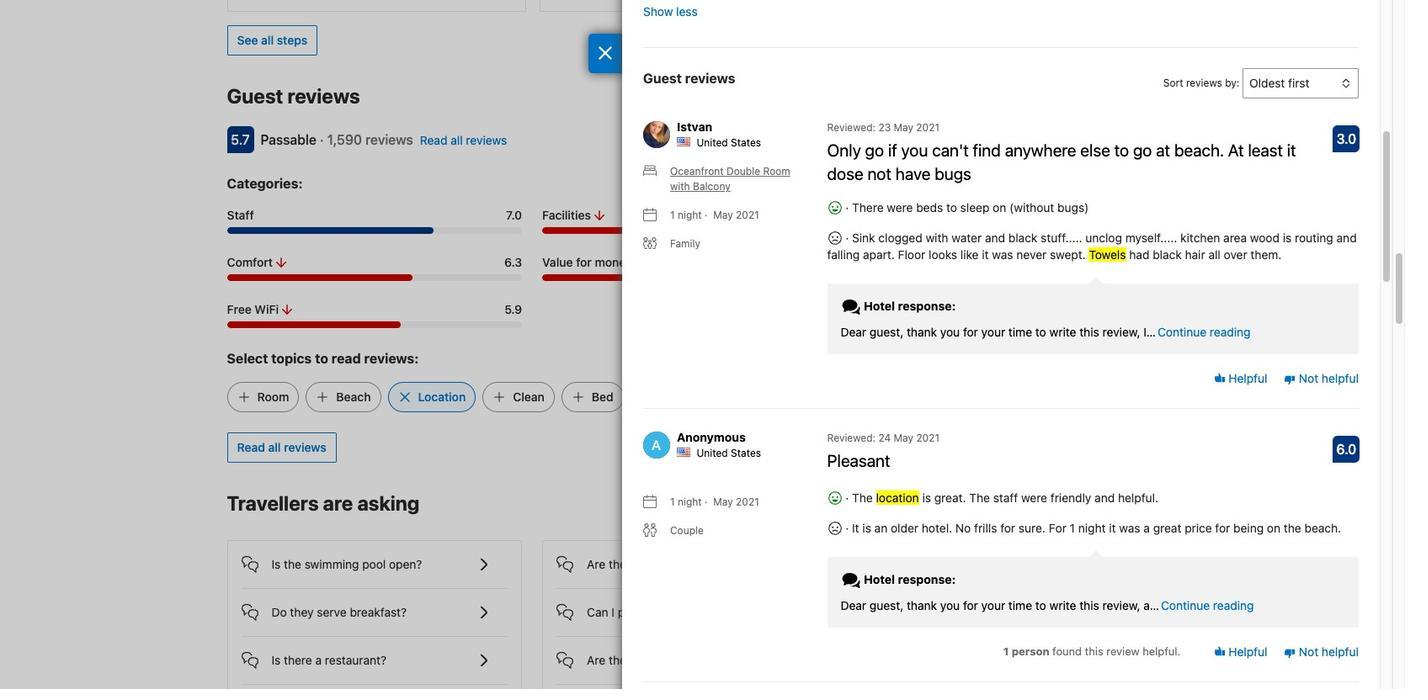 Task type: vqa. For each thing, say whether or not it's contained in the screenshot.
the world
no



Task type: describe. For each thing, give the bounding box(es) containing it.
· it is an older hotel. no frills for sure. for 1 night it was a great price for being on the beach.
[[843, 522, 1342, 536]]

looks
[[929, 248, 958, 262]]

bugs)
[[1058, 201, 1089, 215]]

unclog
[[1086, 231, 1122, 245]]

scored 6.0 element
[[1333, 436, 1360, 463]]

value for money 6.2 meter
[[542, 275, 838, 281]]

review, for only go if you can't find anywhere else to go at beach. at least it dose not have bugs
[[1103, 325, 1141, 340]]

1 left person
[[1004, 645, 1009, 658]]

facilities
[[542, 208, 591, 222]]

review
[[1107, 645, 1140, 658]]

time for pleasant
[[1009, 599, 1032, 613]]

helpful for first not helpful button from the top
[[1322, 371, 1359, 385]]

sort
[[1164, 77, 1184, 90]]

thank for only go if you can't find anywhere else to go at beach. at least it dose not have bugs
[[907, 325, 937, 340]]

a inside button
[[704, 654, 710, 668]]

1 vertical spatial location
[[418, 390, 466, 404]]

is for is the swimming pool open?
[[272, 558, 281, 572]]

is the swimming pool open? button
[[241, 542, 508, 575]]

show less
[[643, 4, 698, 19]]

kitchen
[[1181, 231, 1221, 245]]

open?
[[389, 558, 422, 572]]

24
[[879, 432, 891, 445]]

to right beds
[[946, 201, 957, 215]]

guest reviews element
[[227, 83, 1043, 110]]

passable
[[261, 132, 317, 147]]

dear guest, thank you for your time to write this review, a… continue reading
[[841, 599, 1254, 613]]

2021 up can't
[[916, 122, 940, 134]]

· down the pleasant
[[846, 491, 849, 506]]

1 vertical spatial helpful.
[[1143, 645, 1181, 658]]

looking?
[[989, 614, 1056, 633]]

1 horizontal spatial it
[[1109, 522, 1116, 536]]

6.0 inside scored 6.0 element
[[1337, 442, 1357, 458]]

not helpful for first not helpful button from the bottom
[[1296, 645, 1359, 659]]

1 horizontal spatial location
[[858, 255, 906, 270]]

review categories element
[[227, 174, 303, 194]]

for right the frills
[[1001, 522, 1016, 536]]

location 7.8 meter
[[858, 275, 1153, 281]]

1 horizontal spatial black
[[1153, 248, 1182, 262]]

1 up couple
[[670, 496, 675, 509]]

do
[[272, 606, 287, 620]]

for right the price
[[1216, 522, 1231, 536]]

floor
[[898, 248, 926, 262]]

write for only go if you can't find anywhere else to go at beach. at least it dose not have bugs
[[1050, 325, 1077, 340]]

may right 23
[[894, 122, 914, 134]]

staff
[[227, 208, 254, 222]]

with for are there rooms with a sea view?
[[678, 558, 700, 572]]

see all steps
[[237, 33, 308, 47]]

comfort
[[227, 255, 273, 270]]

i…
[[1144, 325, 1156, 340]]

are there rooms with a balcony?
[[587, 654, 762, 668]]

beach
[[336, 390, 371, 404]]

· the location is great. the staff were friendly and helpful.
[[843, 491, 1159, 506]]

read all reviews button
[[227, 433, 337, 463]]

to left the read
[[315, 351, 328, 366]]

do they serve breakfast? button
[[241, 590, 508, 623]]

your for only go if you can't find anywhere else to go at beach. at least it dose not have bugs
[[982, 325, 1006, 340]]

travellers
[[227, 492, 319, 515]]

hotel response: for only go if you can't find anywhere else to go at beach. at least it dose not have bugs
[[861, 299, 956, 313]]

scored 3.0 element
[[1333, 126, 1360, 153]]

0 horizontal spatial were
[[887, 201, 913, 215]]

select
[[227, 351, 268, 366]]

comfort 6.3 meter
[[227, 275, 522, 281]]

23
[[879, 122, 891, 134]]

· up facilities 6.0 meter
[[705, 209, 708, 222]]

(without
[[1010, 201, 1055, 215]]

dear for only go if you can't find anywhere else to go at beach. at least it dose not have bugs
[[841, 325, 867, 340]]

reviewed: 23 may 2021
[[827, 122, 940, 134]]

reviews left by:
[[1186, 77, 1223, 90]]

6.3
[[504, 255, 522, 270]]

not helpful for first not helpful button from the top
[[1296, 371, 1359, 385]]

united states for pleasant
[[697, 447, 761, 460]]

have
[[896, 164, 931, 184]]

scored 5.7 element
[[227, 126, 254, 153]]

0 horizontal spatial room
[[257, 390, 289, 404]]

the inside button
[[284, 558, 301, 572]]

if
[[888, 141, 897, 160]]

i
[[612, 606, 615, 620]]

1 the from the left
[[852, 491, 873, 506]]

0 vertical spatial helpful.
[[1118, 491, 1159, 506]]

· left 1,590
[[320, 132, 324, 147]]

to inside the only go if you can't find anywhere else to go at beach. at least it dose not have bugs
[[1115, 141, 1129, 160]]

you inside the only go if you can't find anywhere else to go at beach. at least it dose not have bugs
[[902, 141, 928, 160]]

read all reviews inside button
[[237, 440, 326, 455]]

not
[[868, 164, 892, 184]]

sleep
[[961, 201, 990, 215]]

are there rooms with a balcony? button
[[557, 638, 823, 671]]

balcony
[[693, 180, 731, 193]]

free wifi
[[227, 302, 279, 317]]

is for is there a restaurant?
[[272, 654, 281, 668]]

3.0
[[1337, 132, 1357, 147]]

can i park there? button
[[557, 590, 823, 623]]

sink
[[852, 231, 875, 245]]

0 horizontal spatial guest
[[227, 84, 283, 108]]

money
[[595, 255, 632, 270]]

rated okay element
[[261, 132, 317, 147]]

for right value
[[576, 255, 592, 270]]

least
[[1248, 141, 1283, 160]]

couple
[[670, 525, 704, 538]]

there for are there rooms with a balcony?
[[609, 654, 637, 668]]

you for pleasant
[[940, 599, 960, 613]]

helpful for first not helpful button from the bottom
[[1322, 645, 1359, 659]]

reviews up the passable · 1,590 reviews
[[288, 84, 360, 108]]

reviews up 7.0
[[466, 133, 507, 147]]

dear for pleasant
[[841, 599, 867, 613]]

united for pleasant
[[697, 447, 728, 460]]

myself.....
[[1126, 231, 1178, 245]]

see availability
[[1060, 498, 1143, 512]]

· left there
[[846, 201, 849, 215]]

still looking?
[[955, 614, 1056, 633]]

categories:
[[227, 176, 303, 191]]

see all steps button
[[227, 25, 318, 56]]

1 vertical spatial night
[[678, 496, 702, 509]]

guest, for pleasant
[[870, 599, 904, 613]]

1 horizontal spatial read all reviews
[[420, 133, 507, 147]]

them.
[[1251, 248, 1282, 262]]

bed
[[592, 390, 614, 404]]

0 horizontal spatial is
[[863, 522, 871, 536]]

see for see all steps
[[237, 33, 258, 47]]

this for pleasant
[[1080, 599, 1100, 613]]

at
[[1156, 141, 1171, 160]]

1 vertical spatial is
[[923, 491, 931, 506]]

can i park there?
[[587, 606, 679, 620]]

2021 right 24
[[917, 432, 940, 445]]

water
[[952, 231, 982, 245]]

are for are there rooms with a balcony?
[[587, 654, 606, 668]]

2 horizontal spatial and
[[1337, 231, 1357, 245]]

was inside sink clogged with water and black stuff..... unclog myself..... kitchen area wood is routing and falling apart. floor looks like it was never swept.
[[992, 248, 1014, 262]]

with for oceanfront double room with balcony
[[670, 180, 690, 193]]

list of reviews region
[[633, 99, 1369, 690]]

1,590
[[327, 132, 362, 147]]

1 horizontal spatial were
[[1021, 491, 1048, 506]]

there for is there a restaurant?
[[284, 654, 312, 668]]

6.2
[[820, 255, 838, 270]]

may down balcony
[[714, 209, 733, 222]]

facilities 6.0 meter
[[542, 227, 838, 234]]

2 vertical spatial this
[[1085, 645, 1104, 658]]

black inside sink clogged with water and black stuff..... unclog myself..... kitchen area wood is routing and falling apart. floor looks like it was never swept.
[[1009, 231, 1038, 245]]

there
[[852, 201, 884, 215]]

hotel for pleasant
[[864, 573, 895, 587]]

reviewed: for only go if you can't find anywhere else to go at beach. at least it dose not have bugs
[[827, 122, 876, 134]]

1 1 night · may 2021 from the top
[[670, 209, 759, 222]]

double
[[727, 165, 760, 178]]

an
[[875, 522, 888, 536]]

continue for only go if you can't find anywhere else to go at beach. at least it dose not have bugs
[[1158, 325, 1207, 340]]

0 horizontal spatial and
[[985, 231, 1006, 245]]

cleanliness 6.2 meter
[[858, 227, 1153, 234]]

staff 7.0 meter
[[227, 227, 522, 234]]

reading for pleasant
[[1213, 599, 1254, 613]]

states for only go if you can't find anywhere else to go at beach. at least it dose not have bugs
[[731, 137, 761, 149]]

all inside see all steps button
[[261, 33, 274, 47]]

for up still on the bottom right
[[963, 599, 978, 613]]

value
[[542, 255, 573, 270]]

review, for pleasant
[[1103, 599, 1141, 613]]

pool
[[362, 558, 386, 572]]

anonymous
[[677, 431, 746, 445]]

oceanfront double room with balcony link
[[643, 164, 807, 195]]

0 vertical spatial on
[[993, 201, 1007, 215]]

rooms for balcony?
[[640, 654, 674, 668]]

7.8
[[1137, 255, 1153, 270]]

1 vertical spatial beach.
[[1305, 522, 1342, 536]]

not for first not helpful button from the top
[[1299, 371, 1319, 385]]

area
[[1224, 231, 1247, 245]]

may right 24
[[894, 432, 914, 445]]

to down location 7.8 meter
[[1036, 325, 1047, 340]]

0 vertical spatial read
[[420, 133, 448, 147]]

see availability button
[[1050, 490, 1153, 520]]

view?
[[735, 558, 766, 572]]

all inside list of reviews region
[[1209, 248, 1221, 262]]

· up falling on the right top
[[843, 231, 852, 245]]

wood
[[1250, 231, 1280, 245]]

clean
[[513, 390, 545, 404]]

are for are there rooms with a sea view?
[[587, 558, 606, 572]]

read
[[332, 351, 361, 366]]

price
[[1185, 522, 1212, 536]]

for down location 7.8 meter
[[963, 325, 978, 340]]

breakfast?
[[350, 606, 407, 620]]

pleasant
[[827, 452, 891, 471]]

anywhere
[[1005, 141, 1077, 160]]

never
[[1017, 248, 1047, 262]]

continue for pleasant
[[1161, 599, 1210, 613]]

1 horizontal spatial guest
[[643, 71, 682, 86]]



Task type: locate. For each thing, give the bounding box(es) containing it.
is inside sink clogged with water and black stuff..... unclog myself..... kitchen area wood is routing and falling apart. floor looks like it was never swept.
[[1283, 231, 1292, 245]]

beach. right at
[[1175, 141, 1224, 160]]

1 vertical spatial reading
[[1213, 599, 1254, 613]]

0 horizontal spatial read all reviews
[[237, 440, 326, 455]]

write for pleasant
[[1050, 599, 1077, 613]]

1 united from the top
[[697, 137, 728, 149]]

1 review, from the top
[[1103, 325, 1141, 340]]

0 vertical spatial guest,
[[870, 325, 904, 340]]

it
[[852, 522, 859, 536]]

not helpful button
[[1284, 370, 1359, 387], [1284, 644, 1359, 661]]

thank down floor
[[907, 325, 937, 340]]

1 horizontal spatial read
[[420, 133, 448, 147]]

1 vertical spatial black
[[1153, 248, 1182, 262]]

oceanfront
[[670, 165, 724, 178]]

a inside list of reviews region
[[1144, 522, 1150, 536]]

dear down falling on the right top
[[841, 325, 867, 340]]

0 vertical spatial you
[[902, 141, 928, 160]]

you for only go if you can't find anywhere else to go at beach. at least it dose not have bugs
[[940, 325, 960, 340]]

reading down over
[[1210, 325, 1251, 340]]

0 vertical spatial united states
[[697, 137, 761, 149]]

all
[[261, 33, 274, 47], [451, 133, 463, 147], [1209, 248, 1221, 262], [268, 440, 281, 455]]

2 reviewed: from the top
[[827, 432, 876, 445]]

is
[[1283, 231, 1292, 245], [923, 491, 931, 506], [863, 522, 871, 536]]

with down couple
[[678, 558, 700, 572]]

clogged
[[879, 231, 923, 245]]

a…
[[1144, 599, 1160, 613]]

it inside sink clogged with water and black stuff..... unclog myself..... kitchen area wood is routing and falling apart. floor looks like it was never swept.
[[982, 248, 989, 262]]

balcony?
[[713, 654, 762, 668]]

the left staff
[[969, 491, 990, 506]]

1 vertical spatial helpful
[[1322, 645, 1359, 659]]

2 vertical spatial you
[[940, 599, 960, 613]]

apart.
[[863, 248, 895, 262]]

there inside the are there rooms with a balcony? button
[[609, 654, 637, 668]]

there down they
[[284, 654, 312, 668]]

2 dear from the top
[[841, 599, 867, 613]]

1 are from the top
[[587, 558, 606, 572]]

0 vertical spatial not helpful
[[1296, 371, 1359, 385]]

2 write from the top
[[1050, 599, 1077, 613]]

response: down hotel.
[[898, 573, 956, 587]]

· left it
[[846, 522, 849, 536]]

0 vertical spatial reading
[[1210, 325, 1251, 340]]

1 vertical spatial hotel
[[864, 573, 895, 587]]

0 horizontal spatial see
[[237, 33, 258, 47]]

with left balcony?
[[678, 654, 700, 668]]

rooms for sea
[[640, 558, 674, 572]]

1 united states from the top
[[697, 137, 761, 149]]

0 vertical spatial the
[[1284, 522, 1302, 536]]

guest, for only go if you can't find anywhere else to go at beach. at least it dose not have bugs
[[870, 325, 904, 340]]

see for see availability
[[1060, 498, 1081, 512]]

there down park
[[609, 654, 637, 668]]

1 is from the top
[[272, 558, 281, 572]]

0 vertical spatial helpful
[[1226, 371, 1268, 385]]

time for only go if you can't find anywhere else to go at beach. at least it dose not have bugs
[[1009, 325, 1032, 340]]

0 vertical spatial night
[[678, 209, 702, 222]]

hotel response: down floor
[[861, 299, 956, 313]]

0 vertical spatial were
[[887, 201, 913, 215]]

1 not from the top
[[1299, 371, 1319, 385]]

for
[[576, 255, 592, 270], [963, 325, 978, 340], [1001, 522, 1016, 536], [1216, 522, 1231, 536], [963, 599, 978, 613]]

1 vertical spatial thank
[[907, 599, 937, 613]]

1 write from the top
[[1050, 325, 1077, 340]]

2 review, from the top
[[1103, 599, 1141, 613]]

go left if
[[865, 141, 884, 160]]

person
[[1012, 645, 1050, 658]]

and right routing
[[1337, 231, 1357, 245]]

reviewed: for pleasant
[[827, 432, 876, 445]]

2 helpful from the top
[[1322, 645, 1359, 659]]

close image
[[598, 46, 613, 60]]

hotel response: for pleasant
[[861, 573, 956, 587]]

united states
[[697, 137, 761, 149], [697, 447, 761, 460]]

great.
[[935, 491, 966, 506]]

travellers are asking
[[227, 492, 420, 515]]

1 helpful from the top
[[1226, 371, 1268, 385]]

your down location 7.8 meter
[[982, 325, 1006, 340]]

black down the myself.....
[[1153, 248, 1182, 262]]

1 horizontal spatial room
[[763, 165, 791, 178]]

0 vertical spatial review,
[[1103, 325, 1141, 340]]

is the swimming pool open?
[[272, 558, 422, 572]]

see
[[237, 33, 258, 47], [1060, 498, 1081, 512]]

topics
[[271, 351, 312, 366]]

it inside the only go if you can't find anywhere else to go at beach. at least it dose not have bugs
[[1287, 141, 1297, 160]]

is there a restaurant? button
[[241, 638, 508, 671]]

1 horizontal spatial see
[[1060, 498, 1081, 512]]

0 vertical spatial are
[[587, 558, 606, 572]]

response: for pleasant
[[898, 573, 956, 587]]

1 horizontal spatial is
[[923, 491, 931, 506]]

this for only go if you can't find anywhere else to go at beach. at least it dose not have bugs
[[1080, 325, 1100, 340]]

guest reviews up istvan
[[643, 71, 736, 86]]

0 vertical spatial is
[[272, 558, 281, 572]]

0 horizontal spatial beach.
[[1175, 141, 1224, 160]]

2 rooms from the top
[[640, 654, 674, 668]]

can
[[587, 606, 609, 620]]

are
[[323, 492, 353, 515]]

1 horizontal spatial and
[[1095, 491, 1115, 506]]

1 vertical spatial not helpful button
[[1284, 644, 1359, 661]]

1 vertical spatial see
[[1060, 498, 1081, 512]]

stuff.....
[[1041, 231, 1083, 245]]

5.9
[[505, 302, 522, 317]]

0 vertical spatial hotel
[[864, 299, 895, 313]]

2 states from the top
[[731, 447, 761, 460]]

reading for only go if you can't find anywhere else to go at beach. at least it dose not have bugs
[[1210, 325, 1251, 340]]

0 vertical spatial this
[[1080, 325, 1100, 340]]

1 vertical spatial helpful
[[1226, 645, 1268, 659]]

passable · 1,590 reviews
[[261, 132, 413, 147]]

2 vertical spatial it
[[1109, 522, 1116, 536]]

time down location 7.8 meter
[[1009, 325, 1032, 340]]

less
[[676, 4, 698, 19]]

helpful.
[[1118, 491, 1159, 506], [1143, 645, 1181, 658]]

was down availability
[[1119, 522, 1141, 536]]

night
[[678, 209, 702, 222], [678, 496, 702, 509], [1079, 522, 1106, 536]]

not
[[1299, 371, 1319, 385], [1299, 645, 1319, 659]]

review, left a…
[[1103, 599, 1141, 613]]

with for are there rooms with a balcony?
[[678, 654, 700, 668]]

with
[[670, 180, 690, 193], [926, 231, 949, 245], [678, 558, 700, 572], [678, 654, 700, 668]]

0 horizontal spatial location
[[418, 390, 466, 404]]

1 vertical spatial dear
[[841, 599, 867, 613]]

older
[[891, 522, 919, 536]]

free wifi 5.9 meter
[[227, 322, 522, 328]]

united for only go if you can't find anywhere else to go at beach. at least it dose not have bugs
[[697, 137, 728, 149]]

2 guest, from the top
[[870, 599, 904, 613]]

2 go from the left
[[1133, 141, 1152, 160]]

0 vertical spatial black
[[1009, 231, 1038, 245]]

united states up the double
[[697, 137, 761, 149]]

continue reading link for only go if you can't find anywhere else to go at beach. at least it dose not have bugs
[[1158, 324, 1251, 341]]

the inside list of reviews region
[[1284, 522, 1302, 536]]

location
[[858, 255, 906, 270], [418, 390, 466, 404]]

like
[[961, 248, 979, 262]]

1 vertical spatial review,
[[1103, 599, 1141, 613]]

2 1 night · may 2021 from the top
[[670, 496, 759, 509]]

2 are from the top
[[587, 654, 606, 668]]

states down anonymous
[[731, 447, 761, 460]]

states for pleasant
[[731, 447, 761, 460]]

response: for only go if you can't find anywhere else to go at beach. at least it dose not have bugs
[[898, 299, 956, 313]]

rooms inside button
[[640, 558, 674, 572]]

2 vertical spatial is
[[863, 522, 871, 536]]

are there rooms with a sea view?
[[587, 558, 766, 572]]

0 vertical spatial rooms
[[640, 558, 674, 572]]

is there a restaurant?
[[272, 654, 387, 668]]

helpful. up great
[[1118, 491, 1159, 506]]

1 vertical spatial is
[[272, 654, 281, 668]]

the right being
[[1284, 522, 1302, 536]]

1 horizontal spatial was
[[1119, 522, 1141, 536]]

1 your from the top
[[982, 325, 1006, 340]]

reviews:
[[364, 351, 419, 366]]

may up sea
[[714, 496, 733, 509]]

at
[[1228, 141, 1244, 160]]

0 vertical spatial 6.0
[[820, 208, 838, 222]]

1 vertical spatial it
[[982, 248, 989, 262]]

1 thank from the top
[[907, 325, 937, 340]]

with inside sink clogged with water and black stuff..... unclog myself..... kitchen area wood is routing and falling apart. floor looks like it was never swept.
[[926, 231, 949, 245]]

night up couple
[[678, 496, 702, 509]]

istvan
[[677, 120, 713, 134]]

1 vertical spatial write
[[1050, 599, 1077, 613]]

room inside oceanfront double room with balcony
[[763, 165, 791, 178]]

towels
[[1089, 248, 1126, 262]]

0 vertical spatial write
[[1050, 325, 1077, 340]]

hotel response: down 'older'
[[861, 573, 956, 587]]

room down topics in the bottom of the page
[[257, 390, 289, 404]]

night down 'see availability' button
[[1079, 522, 1106, 536]]

1 horizontal spatial the
[[1284, 522, 1302, 536]]

continue reading link for pleasant
[[1161, 598, 1254, 615]]

hotel.
[[922, 522, 953, 536]]

1 vertical spatial states
[[731, 447, 761, 460]]

it down availability
[[1109, 522, 1116, 536]]

0 vertical spatial continue reading link
[[1158, 324, 1251, 341]]

2021 up view?
[[736, 496, 759, 509]]

0 vertical spatial room
[[763, 165, 791, 178]]

2 is from the top
[[272, 654, 281, 668]]

0 horizontal spatial it
[[982, 248, 989, 262]]

2 hotel from the top
[[864, 573, 895, 587]]

write up looking?
[[1050, 599, 1077, 613]]

see left steps
[[237, 33, 258, 47]]

2 your from the top
[[982, 599, 1006, 613]]

all inside read all reviews button
[[268, 440, 281, 455]]

reviews up travellers are asking
[[284, 440, 326, 455]]

still
[[955, 614, 985, 633]]

reviewed: 24 may 2021
[[827, 432, 940, 445]]

steps
[[277, 33, 308, 47]]

rooms down couple
[[640, 558, 674, 572]]

1 time from the top
[[1009, 325, 1032, 340]]

black up never
[[1009, 231, 1038, 245]]

0 horizontal spatial was
[[992, 248, 1014, 262]]

1 not helpful button from the top
[[1284, 370, 1359, 387]]

guest, down an
[[870, 599, 904, 613]]

0 vertical spatial dear
[[841, 325, 867, 340]]

1 helpful button from the top
[[1214, 370, 1268, 387]]

1 vertical spatial the
[[284, 558, 301, 572]]

cleanliness
[[858, 208, 922, 222]]

1 vertical spatial room
[[257, 390, 289, 404]]

your up the still looking?
[[982, 599, 1006, 613]]

hotel down apart.
[[864, 299, 895, 313]]

0 vertical spatial see
[[237, 33, 258, 47]]

sort reviews by:
[[1164, 77, 1240, 90]]

had
[[1130, 248, 1150, 262]]

falling
[[827, 248, 860, 262]]

are inside button
[[587, 558, 606, 572]]

2 united from the top
[[697, 447, 728, 460]]

1 states from the top
[[731, 137, 761, 149]]

1 vertical spatial not
[[1299, 645, 1319, 659]]

for
[[1049, 522, 1067, 536]]

with up looks on the top right of the page
[[926, 231, 949, 245]]

· up are there rooms with a sea view? button
[[705, 496, 708, 509]]

united states down anonymous
[[697, 447, 761, 460]]

2 thank from the top
[[907, 599, 937, 613]]

review, left i…
[[1103, 325, 1141, 340]]

1 hotel response: from the top
[[861, 299, 956, 313]]

0 vertical spatial continue
[[1158, 325, 1207, 340]]

guest reviews
[[643, 71, 736, 86], [227, 84, 360, 108]]

1 up facilities 6.0 meter
[[670, 209, 675, 222]]

beach. inside the only go if you can't find anywhere else to go at beach. at least it dose not have bugs
[[1175, 141, 1224, 160]]

the left swimming
[[284, 558, 301, 572]]

reviews right 1,590
[[366, 132, 413, 147]]

reviews up istvan
[[685, 71, 736, 86]]

location down reviews:
[[418, 390, 466, 404]]

hotel for only go if you can't find anywhere else to go at beach. at least it dose not have bugs
[[864, 299, 895, 313]]

2 horizontal spatial it
[[1287, 141, 1297, 160]]

1 reviewed: from the top
[[827, 122, 876, 134]]

read inside button
[[237, 440, 265, 455]]

and
[[985, 231, 1006, 245], [1337, 231, 1357, 245], [1095, 491, 1115, 506]]

are inside button
[[587, 654, 606, 668]]

united
[[697, 137, 728, 149], [697, 447, 728, 460]]

sure.
[[1019, 522, 1046, 536]]

there inside is there a restaurant? button
[[284, 654, 312, 668]]

2 not helpful from the top
[[1296, 645, 1359, 659]]

1 vertical spatial not helpful
[[1296, 645, 1359, 659]]

1 go from the left
[[865, 141, 884, 160]]

0 vertical spatial states
[[731, 137, 761, 149]]

1 horizontal spatial guest reviews
[[643, 71, 736, 86]]

park
[[618, 606, 642, 620]]

1 person found this review helpful.
[[1004, 645, 1181, 658]]

frills
[[974, 522, 997, 536]]

a left balcony?
[[704, 654, 710, 668]]

1 vertical spatial rooms
[[640, 654, 674, 668]]

continue reading link right i…
[[1158, 324, 1251, 341]]

0 vertical spatial your
[[982, 325, 1006, 340]]

you down location 7.8 meter
[[940, 325, 960, 340]]

1 helpful from the top
[[1322, 371, 1359, 385]]

reading down being
[[1213, 599, 1254, 613]]

this left i…
[[1080, 325, 1100, 340]]

a left great
[[1144, 522, 1150, 536]]

1 vertical spatial read all reviews
[[237, 440, 326, 455]]

value for money
[[542, 255, 632, 270]]

response: down floor
[[898, 299, 956, 313]]

to right else at the right
[[1115, 141, 1129, 160]]

rooms inside button
[[640, 654, 674, 668]]

review,
[[1103, 325, 1141, 340], [1103, 599, 1141, 613]]

guest up scored 5.7 element
[[227, 84, 283, 108]]

1 vertical spatial continue
[[1161, 599, 1210, 613]]

united states for only go if you can't find anywhere else to go at beach. at least it dose not have bugs
[[697, 137, 761, 149]]

1 hotel from the top
[[864, 299, 895, 313]]

is up do
[[272, 558, 281, 572]]

it right the like
[[982, 248, 989, 262]]

2 united states from the top
[[697, 447, 761, 460]]

2 helpful button from the top
[[1214, 644, 1268, 661]]

reviewed: up only
[[827, 122, 876, 134]]

0 vertical spatial time
[[1009, 325, 1032, 340]]

1 dear from the top
[[841, 325, 867, 340]]

to up looking?
[[1036, 599, 1047, 613]]

1 right for
[[1070, 522, 1075, 536]]

1 horizontal spatial on
[[1267, 522, 1281, 536]]

guest up istvan
[[643, 71, 682, 86]]

being
[[1234, 522, 1264, 536]]

5.7
[[231, 132, 250, 147]]

2 helpful from the top
[[1226, 645, 1268, 659]]

2 response: from the top
[[898, 573, 956, 587]]

continue right i…
[[1158, 325, 1207, 340]]

a left restaurant?
[[315, 654, 322, 668]]

2021 down oceanfront double room with balcony
[[736, 209, 759, 222]]

2 not helpful button from the top
[[1284, 644, 1359, 661]]

2021
[[916, 122, 940, 134], [736, 209, 759, 222], [917, 432, 940, 445], [736, 496, 759, 509]]

is right wood
[[1283, 231, 1292, 245]]

2 the from the left
[[969, 491, 990, 506]]

sea
[[713, 558, 732, 572]]

dear down it
[[841, 599, 867, 613]]

location down 'sink'
[[858, 255, 906, 270]]

over
[[1224, 248, 1248, 262]]

1 horizontal spatial go
[[1133, 141, 1152, 160]]

states
[[731, 137, 761, 149], [731, 447, 761, 460]]

0 vertical spatial is
[[1283, 231, 1292, 245]]

on right being
[[1267, 522, 1281, 536]]

0 horizontal spatial guest reviews
[[227, 84, 360, 108]]

2 time from the top
[[1009, 599, 1032, 613]]

bugs
[[935, 164, 972, 184]]

2 hotel response: from the top
[[861, 573, 956, 587]]

you up still on the bottom right
[[940, 599, 960, 613]]

2 vertical spatial night
[[1079, 522, 1106, 536]]

0 vertical spatial was
[[992, 248, 1014, 262]]

0 vertical spatial response:
[[898, 299, 956, 313]]

it
[[1287, 141, 1297, 160], [982, 248, 989, 262], [1109, 522, 1116, 536]]

1 guest, from the top
[[870, 325, 904, 340]]

0 horizontal spatial black
[[1009, 231, 1038, 245]]

a left sea
[[704, 558, 710, 572]]

with down oceanfront
[[670, 180, 690, 193]]

your for pleasant
[[982, 599, 1006, 613]]

reviews inside button
[[284, 440, 326, 455]]

1 horizontal spatial beach.
[[1305, 522, 1342, 536]]

0 vertical spatial 1 night · may 2021
[[670, 209, 759, 222]]

no
[[956, 522, 971, 536]]

there?
[[645, 606, 679, 620]]

rooms
[[640, 558, 674, 572], [640, 654, 674, 668]]

there for are there rooms with a sea view?
[[609, 558, 637, 572]]

0 horizontal spatial the
[[852, 491, 873, 506]]

0 horizontal spatial 6.0
[[820, 208, 838, 222]]

united down anonymous
[[697, 447, 728, 460]]

thank for pleasant
[[907, 599, 937, 613]]

with inside button
[[678, 558, 700, 572]]

is
[[272, 558, 281, 572], [272, 654, 281, 668]]

this right found
[[1085, 645, 1104, 658]]

on
[[993, 201, 1007, 215], [1267, 522, 1281, 536]]

oceanfront double room with balcony
[[670, 165, 791, 193]]

1 vertical spatial this
[[1080, 599, 1100, 613]]

family
[[670, 238, 701, 250]]

continue reading link right a…
[[1161, 598, 1254, 615]]

write down swept.
[[1050, 325, 1077, 340]]

0 vertical spatial read all reviews
[[420, 133, 507, 147]]

it right least
[[1287, 141, 1297, 160]]

the
[[852, 491, 873, 506], [969, 491, 990, 506]]

show
[[643, 4, 673, 19]]

0 horizontal spatial go
[[865, 141, 884, 160]]

on up cleanliness 6.2 meter
[[993, 201, 1007, 215]]

were right staff
[[1021, 491, 1048, 506]]

go left at
[[1133, 141, 1152, 160]]

1 not helpful from the top
[[1296, 371, 1359, 385]]

1 vertical spatial reviewed:
[[827, 432, 876, 445]]

guest, down apart.
[[870, 325, 904, 340]]

with inside button
[[678, 654, 700, 668]]

are up can
[[587, 558, 606, 572]]

1 response: from the top
[[898, 299, 956, 313]]

1 vertical spatial was
[[1119, 522, 1141, 536]]

with inside oceanfront double room with balcony
[[670, 180, 690, 193]]

and up · it is an older hotel. no frills for sure. for 1 night it was a great price for being on the beach.
[[1095, 491, 1115, 506]]

states up the double
[[731, 137, 761, 149]]

0 vertical spatial hotel response:
[[861, 299, 956, 313]]

1 vertical spatial united
[[697, 447, 728, 460]]

restaurant?
[[325, 654, 387, 668]]

hotel down an
[[864, 573, 895, 587]]

1 vertical spatial read
[[237, 440, 265, 455]]

1 horizontal spatial the
[[969, 491, 990, 506]]

there inside are there rooms with a sea view? button
[[609, 558, 637, 572]]

1 night · may 2021 down balcony
[[670, 209, 759, 222]]

not for first not helpful button from the bottom
[[1299, 645, 1319, 659]]

1 vertical spatial time
[[1009, 599, 1032, 613]]

1 rooms from the top
[[640, 558, 674, 572]]

2 not from the top
[[1299, 645, 1319, 659]]

time
[[1009, 325, 1032, 340], [1009, 599, 1032, 613]]

helpful. right "review"
[[1143, 645, 1181, 658]]

1 vertical spatial response:
[[898, 573, 956, 587]]

· there were beds to sleep on (without bugs)
[[843, 201, 1089, 215]]

1 vertical spatial on
[[1267, 522, 1281, 536]]

time up looking?
[[1009, 599, 1032, 613]]

0 vertical spatial location
[[858, 255, 906, 270]]



